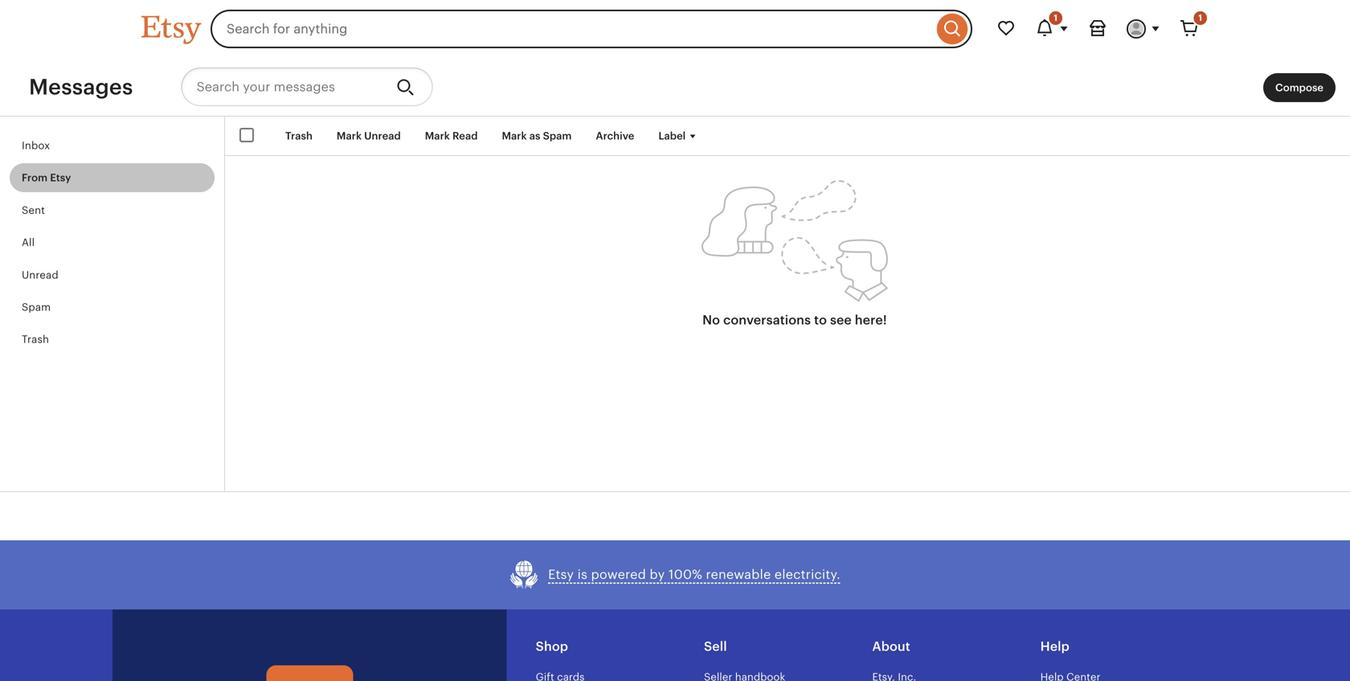 Task type: vqa. For each thing, say whether or not it's contained in the screenshot.
the mark
yes



Task type: describe. For each thing, give the bounding box(es) containing it.
Search for anything text field
[[211, 10, 934, 48]]

banner containing 1
[[113, 0, 1238, 58]]

mark as spam button
[[490, 121, 584, 151]]

inbox
[[22, 140, 50, 152]]

all link
[[10, 228, 215, 257]]

as
[[530, 130, 541, 142]]

shop
[[536, 639, 569, 654]]

1 inside dropdown button
[[1054, 13, 1058, 23]]

all
[[22, 236, 35, 249]]

0 horizontal spatial spam
[[22, 301, 51, 313]]

etsy is powered by 100% renewable electricity. button
[[510, 560, 841, 590]]

help
[[1041, 639, 1070, 654]]

unread link
[[10, 260, 215, 289]]

compose
[[1276, 82, 1324, 94]]

mark unread button
[[325, 121, 413, 151]]

etsy is powered by 100% renewable electricity.
[[548, 567, 841, 582]]

archive button
[[584, 121, 647, 151]]

unread inside 'unread' link
[[22, 269, 59, 281]]

conversations
[[724, 313, 811, 327]]

archive
[[596, 130, 635, 142]]

sell
[[704, 639, 727, 654]]

sent
[[22, 204, 45, 216]]

read
[[453, 130, 478, 142]]

label button
[[647, 121, 713, 151]]

mark for mark as spam
[[502, 130, 527, 142]]

renewable
[[706, 567, 771, 582]]

1 link
[[1171, 10, 1209, 48]]

here!
[[855, 313, 888, 327]]

from etsy link
[[10, 163, 215, 192]]

sent link
[[10, 196, 215, 225]]

trash button
[[273, 121, 325, 151]]

about
[[873, 639, 911, 654]]

label
[[659, 130, 686, 142]]

unread inside mark unread button
[[364, 130, 401, 142]]

0 horizontal spatial trash
[[22, 333, 49, 345]]



Task type: locate. For each thing, give the bounding box(es) containing it.
mark read button
[[413, 121, 490, 151]]

1 horizontal spatial mark
[[425, 130, 450, 142]]

mark left as
[[502, 130, 527, 142]]

unread left the mark read
[[364, 130, 401, 142]]

mark
[[337, 130, 362, 142], [425, 130, 450, 142], [502, 130, 527, 142]]

0 horizontal spatial mark
[[337, 130, 362, 142]]

etsy
[[50, 172, 71, 184], [548, 567, 574, 582]]

0 vertical spatial spam
[[543, 130, 572, 142]]

electricity.
[[775, 567, 841, 582]]

2 horizontal spatial mark
[[502, 130, 527, 142]]

mark right trash button
[[337, 130, 362, 142]]

1 horizontal spatial 1
[[1199, 13, 1203, 23]]

mark for mark read
[[425, 130, 450, 142]]

1 horizontal spatial trash
[[285, 130, 313, 142]]

mark read
[[425, 130, 478, 142]]

spam right as
[[543, 130, 572, 142]]

3 mark from the left
[[502, 130, 527, 142]]

0 vertical spatial etsy
[[50, 172, 71, 184]]

from
[[22, 172, 48, 184]]

no
[[703, 313, 721, 327]]

compose button
[[1264, 73, 1336, 102]]

page 1 image
[[702, 180, 889, 302]]

1 horizontal spatial unread
[[364, 130, 401, 142]]

trash
[[285, 130, 313, 142], [22, 333, 49, 345]]

1 vertical spatial unread
[[22, 269, 59, 281]]

is
[[578, 567, 588, 582]]

spam down all
[[22, 301, 51, 313]]

0 vertical spatial unread
[[364, 130, 401, 142]]

unread
[[364, 130, 401, 142], [22, 269, 59, 281]]

powered
[[591, 567, 647, 582]]

1 horizontal spatial etsy
[[548, 567, 574, 582]]

2 mark from the left
[[425, 130, 450, 142]]

1 button
[[1026, 10, 1079, 48]]

mark left read
[[425, 130, 450, 142]]

unread down all
[[22, 269, 59, 281]]

100%
[[669, 567, 703, 582]]

1 1 from the left
[[1054, 13, 1058, 23]]

etsy left 'is' at the left
[[548, 567, 574, 582]]

banner
[[113, 0, 1238, 58]]

inbox link
[[10, 131, 215, 160]]

1
[[1054, 13, 1058, 23], [1199, 13, 1203, 23]]

0 horizontal spatial etsy
[[50, 172, 71, 184]]

1 vertical spatial etsy
[[548, 567, 574, 582]]

1 horizontal spatial spam
[[543, 130, 572, 142]]

1 mark from the left
[[337, 130, 362, 142]]

by
[[650, 567, 665, 582]]

None search field
[[211, 10, 973, 48]]

2 1 from the left
[[1199, 13, 1203, 23]]

etsy right from
[[50, 172, 71, 184]]

messages
[[29, 74, 133, 99]]

spam inside button
[[543, 130, 572, 142]]

0 horizontal spatial 1
[[1054, 13, 1058, 23]]

see
[[831, 313, 852, 327]]

1 vertical spatial spam
[[22, 301, 51, 313]]

etsy inside button
[[548, 567, 574, 582]]

spam
[[543, 130, 572, 142], [22, 301, 51, 313]]

Search your messages text field
[[181, 68, 384, 106]]

mark as spam
[[502, 130, 572, 142]]

1 vertical spatial trash
[[22, 333, 49, 345]]

trash inside button
[[285, 130, 313, 142]]

trash link
[[10, 325, 215, 354]]

to
[[815, 313, 827, 327]]

0 horizontal spatial unread
[[22, 269, 59, 281]]

mark for mark unread
[[337, 130, 362, 142]]

no conversations to see here!
[[703, 313, 888, 327]]

spam link
[[10, 293, 215, 322]]

from etsy
[[22, 172, 71, 184]]

mark unread
[[337, 130, 401, 142]]

0 vertical spatial trash
[[285, 130, 313, 142]]



